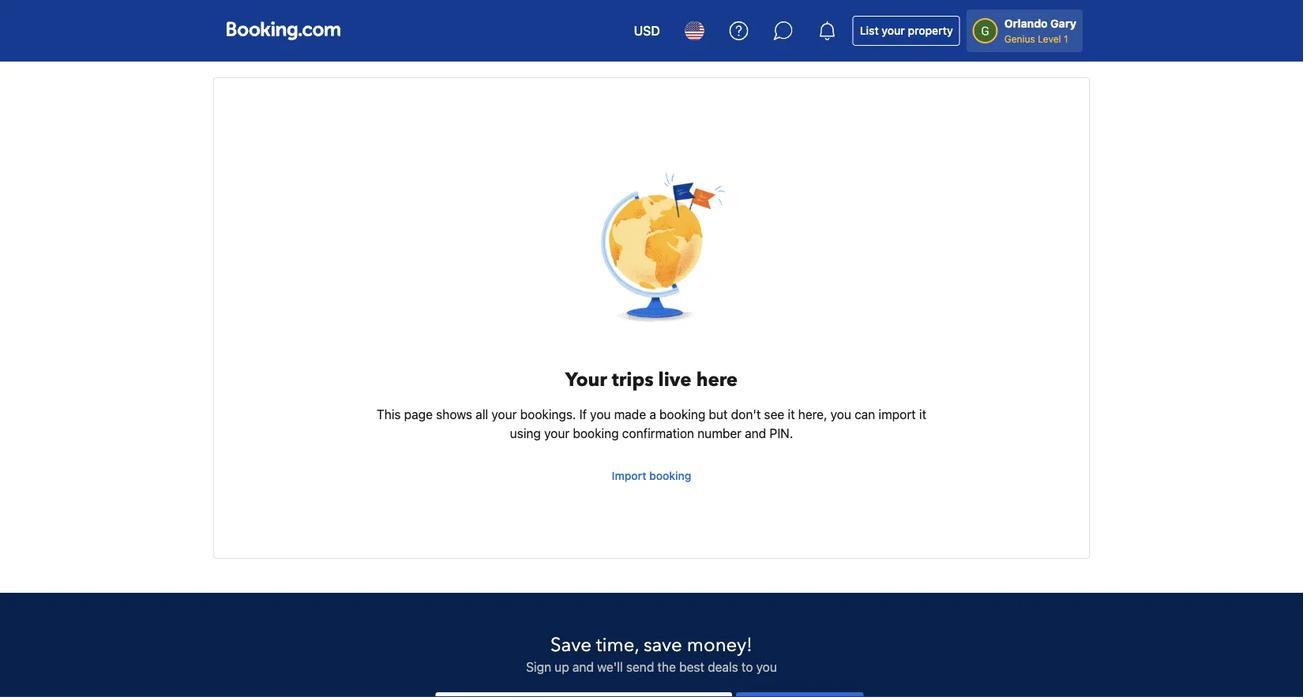 Task type: describe. For each thing, give the bounding box(es) containing it.
usd button
[[624, 12, 670, 50]]

made
[[614, 407, 646, 422]]

booking.com online hotel reservations image
[[227, 21, 340, 40]]

page
[[404, 407, 433, 422]]

2 vertical spatial your
[[544, 426, 570, 441]]

we'll
[[597, 660, 623, 675]]

this
[[377, 407, 401, 422]]

pin.
[[770, 426, 793, 441]]

you inside save time, save money! sign up and we'll send the best deals to you
[[756, 660, 777, 675]]

using
[[510, 426, 541, 441]]

and inside 'this page shows all your bookings. if you made a booking but don't see it here, you can import it using your booking confirmation number and pin.'
[[745, 426, 766, 441]]

confirmation
[[622, 426, 694, 441]]

deals
[[708, 660, 738, 675]]

but
[[709, 407, 728, 422]]

see
[[764, 407, 784, 422]]

0 vertical spatial booking
[[660, 407, 706, 422]]

list your property link
[[853, 16, 960, 46]]

1
[[1064, 33, 1068, 44]]

1 vertical spatial booking
[[573, 426, 619, 441]]

import
[[612, 470, 646, 483]]

gary
[[1051, 17, 1077, 30]]

best
[[679, 660, 704, 675]]

property
[[908, 24, 953, 37]]

list
[[860, 24, 879, 37]]

Your email address email field
[[436, 693, 732, 697]]

import
[[879, 407, 916, 422]]

save time, save money! sign up and we'll send the best deals to you
[[526, 632, 777, 675]]

booking inside import booking dropdown button
[[649, 470, 691, 483]]

level
[[1038, 33, 1061, 44]]

your
[[565, 367, 607, 393]]

0 vertical spatial your
[[882, 24, 905, 37]]

shows
[[436, 407, 472, 422]]

save
[[551, 632, 591, 658]]

your trips live here
[[565, 367, 738, 393]]

1 vertical spatial your
[[492, 407, 517, 422]]

genius
[[1004, 33, 1035, 44]]



Task type: locate. For each thing, give the bounding box(es) containing it.
this page shows all your bookings. if you made a booking but don't see it here, you can import it using your booking confirmation number and pin.
[[377, 407, 927, 441]]

2 horizontal spatial you
[[831, 407, 851, 422]]

sign
[[526, 660, 551, 675]]

usd
[[634, 23, 660, 38]]

send
[[626, 660, 654, 675]]

if
[[579, 407, 587, 422]]

0 horizontal spatial it
[[788, 407, 795, 422]]

up
[[555, 660, 569, 675]]

save
[[644, 632, 682, 658]]

1 vertical spatial and
[[573, 660, 594, 675]]

0 vertical spatial and
[[745, 426, 766, 441]]

number
[[698, 426, 742, 441]]

it right see
[[788, 407, 795, 422]]

and down don't
[[745, 426, 766, 441]]

you right to
[[756, 660, 777, 675]]

your right list
[[882, 24, 905, 37]]

it
[[788, 407, 795, 422], [919, 407, 927, 422]]

2 horizontal spatial your
[[882, 24, 905, 37]]

can
[[855, 407, 875, 422]]

0 horizontal spatial and
[[573, 660, 594, 675]]

bookings.
[[520, 407, 576, 422]]

1 horizontal spatial and
[[745, 426, 766, 441]]

0 horizontal spatial your
[[492, 407, 517, 422]]

1 horizontal spatial it
[[919, 407, 927, 422]]

and inside save time, save money! sign up and we'll send the best deals to you
[[573, 660, 594, 675]]

you right if
[[590, 407, 611, 422]]

your
[[882, 24, 905, 37], [492, 407, 517, 422], [544, 426, 570, 441]]

it right import
[[919, 407, 927, 422]]

and right 'up'
[[573, 660, 594, 675]]

your right 'all'
[[492, 407, 517, 422]]

money!
[[687, 632, 753, 658]]

and
[[745, 426, 766, 441], [573, 660, 594, 675]]

1 horizontal spatial your
[[544, 426, 570, 441]]

booking down if
[[573, 426, 619, 441]]

here
[[696, 367, 738, 393]]

0 horizontal spatial you
[[590, 407, 611, 422]]

you
[[590, 407, 611, 422], [831, 407, 851, 422], [756, 660, 777, 675]]

1 it from the left
[[788, 407, 795, 422]]

trips
[[612, 367, 654, 393]]

don't
[[731, 407, 761, 422]]

booking right import
[[649, 470, 691, 483]]

import booking
[[612, 470, 691, 483]]

you left "can"
[[831, 407, 851, 422]]

live
[[658, 367, 692, 393]]

list your property
[[860, 24, 953, 37]]

booking right a
[[660, 407, 706, 422]]

all
[[476, 407, 488, 422]]

orlando gary genius level 1
[[1004, 17, 1077, 44]]

2 it from the left
[[919, 407, 927, 422]]

import booking button
[[605, 462, 698, 490]]

a
[[649, 407, 656, 422]]

your down bookings.
[[544, 426, 570, 441]]

to
[[742, 660, 753, 675]]

2 vertical spatial booking
[[649, 470, 691, 483]]

the
[[658, 660, 676, 675]]

1 horizontal spatial you
[[756, 660, 777, 675]]

orlando
[[1004, 17, 1048, 30]]

booking
[[660, 407, 706, 422], [573, 426, 619, 441], [649, 470, 691, 483]]

time,
[[596, 632, 639, 658]]

here,
[[798, 407, 827, 422]]



Task type: vqa. For each thing, say whether or not it's contained in the screenshot.
The & within the Rewards & Wallet link
no



